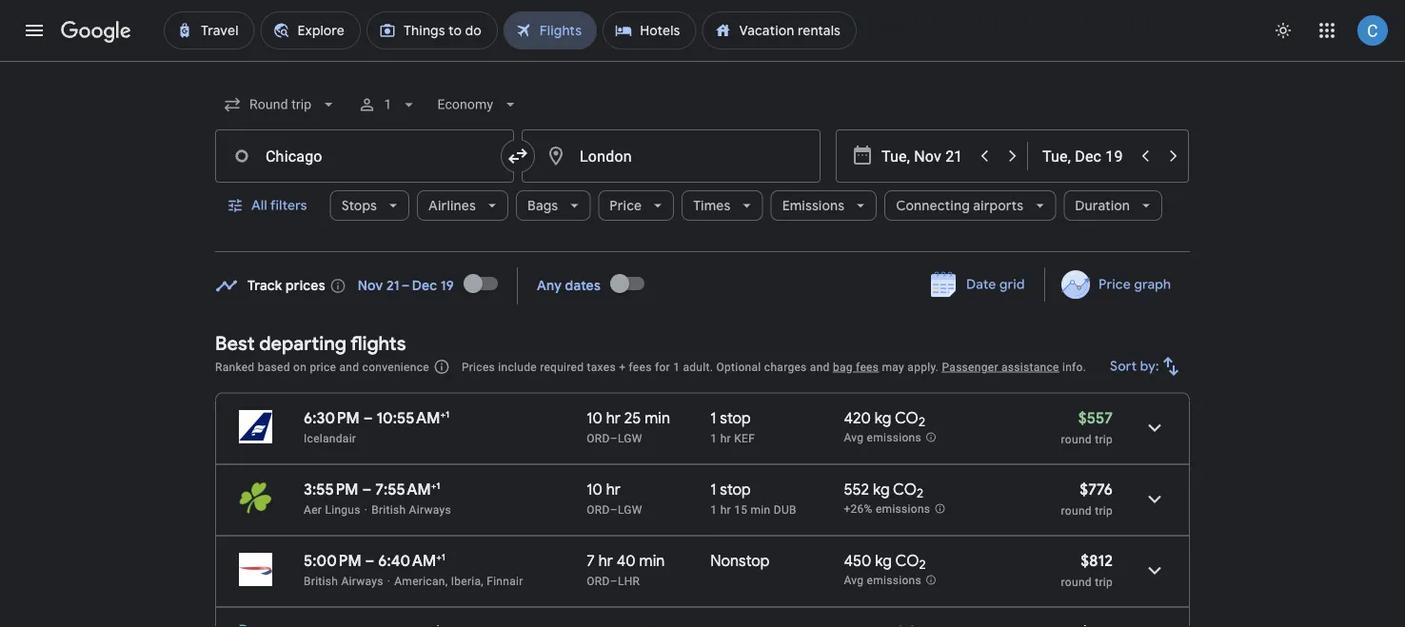 Task type: locate. For each thing, give the bounding box(es) containing it.
2 round from the top
[[1061, 504, 1092, 517]]

2 vertical spatial trip
[[1095, 576, 1113, 589]]

1 vertical spatial round
[[1061, 504, 1092, 517]]

2 inside 552 kg co 2
[[917, 486, 924, 502]]

avg down 450
[[844, 574, 864, 588]]

1 inside 5:00 pm – 6:40 am + 1
[[441, 551, 445, 563]]

2 vertical spatial ord
[[587, 575, 610, 588]]

Arrival time: 6:40 AM on  Wednesday, November 22. text field
[[378, 551, 445, 571]]

1 vertical spatial stop
[[720, 480, 751, 499]]

2 stop from the top
[[720, 480, 751, 499]]

dub
[[774, 503, 797, 516]]

15
[[734, 503, 748, 516]]

$557
[[1078, 408, 1113, 428]]

– right departure time: 3:55 pm. text field on the left bottom of the page
[[362, 480, 372, 499]]

kg inside 552 kg co 2
[[873, 480, 890, 499]]

hr left 25
[[606, 408, 621, 428]]

0 vertical spatial 1 stop flight. element
[[711, 408, 751, 431]]

round inside $776 round trip
[[1061, 504, 1092, 517]]

hr inside 1 stop 1 hr kef
[[720, 432, 731, 445]]

10 hr 25 min ord – lgw
[[587, 408, 670, 445]]

avg down 420
[[844, 431, 864, 445]]

ord inside 10 hr 25 min ord – lgw
[[587, 432, 610, 445]]

airways down the leaves o'hare international airport at 5:00 pm on tuesday, november 21 and arrives at heathrow airport at 6:40 am on wednesday, november 22. element
[[341, 575, 383, 588]]

– down 40
[[610, 575, 618, 588]]

2 up +26% emissions on the bottom right of the page
[[917, 486, 924, 502]]

None text field
[[522, 129, 821, 183]]

min inside 7 hr 40 min ord – lhr
[[639, 551, 665, 571]]

– inside 10 hr ord – lgw
[[610, 503, 618, 516]]

2 inside 450 kg co 2
[[919, 557, 926, 573]]

1 vertical spatial british
[[304, 575, 338, 588]]

and
[[339, 360, 359, 374], [810, 360, 830, 374]]

2 avg emissions from the top
[[844, 574, 922, 588]]

2 down the apply.
[[919, 414, 925, 431]]

convenience
[[362, 360, 429, 374]]

round down $776
[[1061, 504, 1092, 517]]

nonstop flight. element
[[711, 551, 770, 574]]

hr left kef
[[720, 432, 731, 445]]

1
[[384, 97, 392, 112], [673, 360, 680, 374], [446, 408, 450, 420], [711, 408, 716, 428], [711, 432, 717, 445], [436, 480, 440, 492], [711, 480, 716, 499], [711, 503, 717, 516], [441, 551, 445, 563]]

best departing flights main content
[[215, 261, 1190, 627]]

– down total duration 10 hr. element
[[610, 503, 618, 516]]

trip
[[1095, 433, 1113, 446], [1095, 504, 1113, 517], [1095, 576, 1113, 589]]

round for $812
[[1061, 576, 1092, 589]]

kg inside 420 kg co 2
[[875, 408, 891, 428]]

6:30 pm – 10:55 am + 1
[[304, 408, 450, 428]]

min right the 15
[[751, 503, 771, 516]]

+ down arrival time: 10:55 am on  wednesday, november 22. text box
[[431, 480, 436, 492]]

420 kg co 2
[[844, 408, 925, 431]]

10 for 10 hr 25 min
[[587, 408, 603, 428]]

2 ord from the top
[[587, 503, 610, 516]]

1 vertical spatial avg emissions
[[844, 574, 922, 588]]

10:55 am
[[376, 408, 440, 428]]

stops button
[[330, 183, 409, 228]]

2 avg from the top
[[844, 574, 864, 588]]

1 vertical spatial min
[[751, 503, 771, 516]]

Return text field
[[1042, 130, 1130, 182]]

1 vertical spatial co
[[893, 480, 917, 499]]

1 vertical spatial ord
[[587, 503, 610, 516]]

1 vertical spatial kg
[[873, 480, 890, 499]]

+ up american, on the bottom of the page
[[436, 551, 441, 563]]

$776 round trip
[[1061, 480, 1113, 517]]

british airways down 5:00 pm text box at left
[[304, 575, 383, 588]]

round
[[1061, 433, 1092, 446], [1061, 504, 1092, 517], [1061, 576, 1092, 589]]

lgw down 25
[[618, 432, 642, 445]]

+
[[619, 360, 626, 374], [440, 408, 446, 420], [431, 480, 436, 492], [436, 551, 441, 563]]

round down $557 text box in the bottom of the page
[[1061, 433, 1092, 446]]

and right price
[[339, 360, 359, 374]]

2 vertical spatial emissions
[[867, 574, 922, 588]]

2 inside 420 kg co 2
[[919, 414, 925, 431]]

emissions down 450 kg co 2
[[867, 574, 922, 588]]

price inside button
[[1098, 276, 1131, 293]]

any dates
[[537, 278, 601, 295]]

ord down the 7
[[587, 575, 610, 588]]

kg
[[875, 408, 891, 428], [873, 480, 890, 499], [875, 551, 892, 571]]

10 inside 10 hr 25 min ord – lgw
[[587, 408, 603, 428]]

+ inside 5:00 pm – 6:40 am + 1
[[436, 551, 441, 563]]

round inside $812 round trip
[[1061, 576, 1092, 589]]

1 horizontal spatial and
[[810, 360, 830, 374]]

ord down total duration 10 hr 25 min. "element"
[[587, 432, 610, 445]]

0 horizontal spatial fees
[[629, 360, 652, 374]]

kg right 450
[[875, 551, 892, 571]]

1 vertical spatial avg
[[844, 574, 864, 588]]

and left bag at the right
[[810, 360, 830, 374]]

min inside 10 hr 25 min ord – lgw
[[645, 408, 670, 428]]

10 left 25
[[587, 408, 603, 428]]

1 vertical spatial 2
[[917, 486, 924, 502]]

british airways down 'arrival time: 7:55 am on  wednesday, november 22.' text field
[[371, 503, 451, 516]]

kg right 420
[[875, 408, 891, 428]]

1 1 stop flight. element from the top
[[711, 408, 751, 431]]

2 lgw from the top
[[618, 503, 642, 516]]

bag fees button
[[833, 360, 879, 374]]

prices
[[462, 360, 495, 374]]

1 stop from the top
[[720, 408, 751, 428]]

1 stop flight. element
[[711, 408, 751, 431], [711, 480, 751, 502]]

1 vertical spatial british airways
[[304, 575, 383, 588]]

1 horizontal spatial british
[[371, 503, 406, 516]]

10 hr ord – lgw
[[587, 480, 642, 516]]

0 vertical spatial stop
[[720, 408, 751, 428]]

+ inside 3:55 pm – 7:55 am + 1
[[431, 480, 436, 492]]

price
[[610, 197, 642, 214], [1098, 276, 1131, 293]]

1 avg from the top
[[844, 431, 864, 445]]

stop inside 1 stop 1 hr 15 min dub
[[720, 480, 751, 499]]

1 vertical spatial emissions
[[876, 503, 930, 516]]

hr inside 10 hr 25 min ord – lgw
[[606, 408, 621, 428]]

1 vertical spatial 1 stop flight. element
[[711, 480, 751, 502]]

round down $812 text field at the right bottom of page
[[1061, 576, 1092, 589]]

layover (1 of 1) is a 1 hr layover at keflavík international airport in reykjavík. element
[[711, 431, 834, 446]]

1 vertical spatial 10
[[587, 480, 603, 499]]

 image
[[364, 503, 368, 516]]

min right 25
[[645, 408, 670, 428]]

0 vertical spatial airways
[[409, 503, 451, 516]]

None text field
[[215, 129, 514, 183]]

price left graph
[[1098, 276, 1131, 293]]

0 vertical spatial price
[[610, 197, 642, 214]]

1 horizontal spatial fees
[[856, 360, 879, 374]]

2 for 552
[[917, 486, 924, 502]]

0 horizontal spatial airways
[[341, 575, 383, 588]]

lgw down total duration 10 hr. element
[[618, 503, 642, 516]]

+ down learn more about ranking image
[[440, 408, 446, 420]]

include
[[498, 360, 537, 374]]

stop for 10 hr 25 min
[[720, 408, 751, 428]]

0 horizontal spatial and
[[339, 360, 359, 374]]

trip down $557 text box in the bottom of the page
[[1095, 433, 1113, 446]]

812 US dollars text field
[[1081, 623, 1113, 627]]

ord for 10
[[587, 432, 610, 445]]

ord
[[587, 432, 610, 445], [587, 503, 610, 516], [587, 575, 610, 588]]

0 vertical spatial 2
[[919, 414, 925, 431]]

10 down 10 hr 25 min ord – lgw on the left of page
[[587, 480, 603, 499]]

co right 450
[[895, 551, 919, 571]]

min
[[645, 408, 670, 428], [751, 503, 771, 516], [639, 551, 665, 571]]

2 vertical spatial round
[[1061, 576, 1092, 589]]

ord for 7
[[587, 575, 610, 588]]

1 trip from the top
[[1095, 433, 1113, 446]]

trip down $812 text field at the right bottom of page
[[1095, 576, 1113, 589]]

1 stop flight. element up the 15
[[711, 480, 751, 502]]

price button
[[598, 183, 674, 228]]

airways down 'arrival time: 7:55 am on  wednesday, november 22.' text field
[[409, 503, 451, 516]]

swap origin and destination. image
[[506, 145, 529, 168]]

2 1 stop flight. element from the top
[[711, 480, 751, 502]]

fees left for
[[629, 360, 652, 374]]

lgw
[[618, 432, 642, 445], [618, 503, 642, 516]]

lgw inside 10 hr 25 min ord – lgw
[[618, 432, 642, 445]]

departing
[[259, 331, 346, 356]]

0 vertical spatial trip
[[1095, 433, 1113, 446]]

10 inside 10 hr ord – lgw
[[587, 480, 603, 499]]

None search field
[[215, 82, 1190, 252]]

2 vertical spatial co
[[895, 551, 919, 571]]

0 vertical spatial lgw
[[618, 432, 642, 445]]

trip inside $557 round trip
[[1095, 433, 1113, 446]]

1 round from the top
[[1061, 433, 1092, 446]]

0 vertical spatial co
[[895, 408, 919, 428]]

avg emissions down 420 kg co 2
[[844, 431, 922, 445]]

hr inside 7 hr 40 min ord – lhr
[[599, 551, 613, 571]]

stop up kef
[[720, 408, 751, 428]]

emissions for 552
[[876, 503, 930, 516]]

emissions down 420 kg co 2
[[867, 431, 922, 445]]

british down 5:00 pm text box at left
[[304, 575, 338, 588]]

stop inside 1 stop 1 hr kef
[[720, 408, 751, 428]]

2 vertical spatial kg
[[875, 551, 892, 571]]

+ inside the 6:30 pm – 10:55 am + 1
[[440, 408, 446, 420]]

0 vertical spatial ord
[[587, 432, 610, 445]]

total duration 7 hr 40 min. element
[[587, 551, 711, 574]]

by:
[[1140, 358, 1160, 375]]

Arrival time: 10:55 AM on  Wednesday, November 22. text field
[[376, 408, 450, 428]]

hr right the 7
[[599, 551, 613, 571]]

main menu image
[[23, 19, 46, 42]]

2 right 450
[[919, 557, 926, 573]]

track
[[248, 278, 282, 295]]

1 vertical spatial price
[[1098, 276, 1131, 293]]

$776
[[1080, 480, 1113, 499]]

1 vertical spatial trip
[[1095, 504, 1113, 517]]

emissions
[[867, 431, 922, 445], [876, 503, 930, 516], [867, 574, 922, 588]]

ranked based on price and convenience
[[215, 360, 429, 374]]

fees
[[629, 360, 652, 374], [856, 360, 879, 374]]

british down 7:55 am
[[371, 503, 406, 516]]

0 vertical spatial round
[[1061, 433, 1092, 446]]

0 vertical spatial avg emissions
[[844, 431, 922, 445]]

total duration 10 hr. element
[[587, 480, 711, 502]]

2 trip from the top
[[1095, 504, 1113, 517]]

0 vertical spatial 10
[[587, 408, 603, 428]]

co inside 420 kg co 2
[[895, 408, 919, 428]]

3 round from the top
[[1061, 576, 1092, 589]]

trip inside $812 round trip
[[1095, 576, 1113, 589]]

3 trip from the top
[[1095, 576, 1113, 589]]

trip for $776
[[1095, 504, 1113, 517]]

price right bags popup button at the top left
[[610, 197, 642, 214]]

1 avg emissions from the top
[[844, 431, 922, 445]]

co up +26% emissions on the bottom right of the page
[[893, 480, 917, 499]]

leaves o'hare international airport at 5:00 pm on tuesday, november 21 and arrives at heathrow airport at 6:40 am on wednesday, november 22. element
[[304, 551, 445, 571]]

– down total duration 10 hr 25 min. "element"
[[610, 432, 618, 445]]

co inside 552 kg co 2
[[893, 480, 917, 499]]

1 ord from the top
[[587, 432, 610, 445]]

trip inside $776 round trip
[[1095, 504, 1113, 517]]

stop
[[720, 408, 751, 428], [720, 480, 751, 499]]

1 10 from the top
[[587, 408, 603, 428]]

trip for $557
[[1095, 433, 1113, 446]]

1 vertical spatial lgw
[[618, 503, 642, 516]]

co inside 450 kg co 2
[[895, 551, 919, 571]]

ranked
[[215, 360, 255, 374]]

stop up the 15
[[720, 480, 751, 499]]

sort
[[1110, 358, 1137, 375]]

total duration 10 hr 25 min. element
[[587, 408, 711, 431]]

kg for 552
[[873, 480, 890, 499]]

1 stop flight. element up kef
[[711, 408, 751, 431]]

2 10 from the top
[[587, 480, 603, 499]]

ord inside 7 hr 40 min ord – lhr
[[587, 575, 610, 588]]

hr down 10 hr 25 min ord – lgw on the left of page
[[606, 480, 621, 499]]

british
[[371, 503, 406, 516], [304, 575, 338, 588]]

1 horizontal spatial airways
[[409, 503, 451, 516]]

6:30 pm
[[304, 408, 360, 428]]

1 stop flight. element for 10 hr 25 min
[[711, 408, 751, 431]]

ord up the 7
[[587, 503, 610, 516]]

airlines button
[[417, 183, 508, 228]]

0 horizontal spatial price
[[610, 197, 642, 214]]

emissions down 552 kg co 2
[[876, 503, 930, 516]]

price for price
[[610, 197, 642, 214]]

avg emissions down 450 kg co 2
[[844, 574, 922, 588]]

1 lgw from the top
[[618, 432, 642, 445]]

0 vertical spatial kg
[[875, 408, 891, 428]]

2 vertical spatial min
[[639, 551, 665, 571]]

1 horizontal spatial price
[[1098, 276, 1131, 293]]

avg emissions for 420
[[844, 431, 922, 445]]

 image
[[387, 575, 391, 588]]

lingus
[[325, 503, 361, 516]]

graph
[[1134, 276, 1171, 293]]

+ right taxes
[[619, 360, 626, 374]]

fees right bag at the right
[[856, 360, 879, 374]]

0 vertical spatial emissions
[[867, 431, 922, 445]]

2
[[919, 414, 925, 431], [917, 486, 924, 502], [919, 557, 926, 573]]

assistance
[[1002, 360, 1059, 374]]

round inside $557 round trip
[[1061, 433, 1092, 446]]

price inside popup button
[[610, 197, 642, 214]]

3 ord from the top
[[587, 575, 610, 588]]

layover (1 of 1) is a 1 hr 15 min layover at dublin airport in dublin. element
[[711, 502, 834, 517]]

None field
[[215, 88, 346, 122], [430, 88, 527, 122], [215, 88, 346, 122], [430, 88, 527, 122]]

trip down $776
[[1095, 504, 1113, 517]]

0 vertical spatial min
[[645, 408, 670, 428]]

hr left the 15
[[720, 503, 731, 516]]

bags
[[528, 197, 558, 214]]

kg inside 450 kg co 2
[[875, 551, 892, 571]]

avg
[[844, 431, 864, 445], [844, 574, 864, 588]]

$557 round trip
[[1061, 408, 1113, 446]]

0 vertical spatial avg
[[844, 431, 864, 445]]

kg up +26% emissions on the bottom right of the page
[[873, 480, 890, 499]]

min right 40
[[639, 551, 665, 571]]

american,
[[394, 575, 448, 588]]

812 US dollars text field
[[1081, 551, 1113, 571]]

american, iberia, finnair
[[394, 575, 523, 588]]

+ for 6:40 am
[[436, 551, 441, 563]]

price for price graph
[[1098, 276, 1131, 293]]

2 vertical spatial 2
[[919, 557, 926, 573]]

0 vertical spatial british
[[371, 503, 406, 516]]

co right 420
[[895, 408, 919, 428]]

kg for 420
[[875, 408, 891, 428]]

all
[[251, 197, 267, 214]]

$812
[[1081, 551, 1113, 571]]

avg emissions
[[844, 431, 922, 445], [844, 574, 922, 588]]

– inside 7 hr 40 min ord – lhr
[[610, 575, 618, 588]]

duration
[[1075, 197, 1130, 214]]

hr inside 10 hr ord – lgw
[[606, 480, 621, 499]]

1 stop flight. element for 10 hr
[[711, 480, 751, 502]]

emissions button
[[771, 183, 877, 228]]

flight details. leaves o'hare international airport at 6:30 pm on tuesday, november 21 and arrives at london gatwick airport at 10:55 am on wednesday, november 22. image
[[1132, 405, 1178, 451]]



Task type: vqa. For each thing, say whether or not it's contained in the screenshot.
450's CO
yes



Task type: describe. For each thing, give the bounding box(es) containing it.
hr for 10 hr
[[606, 480, 621, 499]]

times
[[693, 197, 731, 214]]

$812 round trip
[[1061, 551, 1113, 589]]

min inside 1 stop 1 hr 15 min dub
[[751, 503, 771, 516]]

flight details. leaves o'hare international airport at 3:55 pm on tuesday, november 21 and arrives at london gatwick airport at 7:55 am on wednesday, november 22. image
[[1132, 476, 1178, 522]]

best
[[215, 331, 255, 356]]

apply.
[[908, 360, 939, 374]]

adult.
[[683, 360, 713, 374]]

optional
[[716, 360, 761, 374]]

prices
[[286, 278, 325, 295]]

any
[[537, 278, 562, 295]]

stop for 10 hr
[[720, 480, 751, 499]]

420
[[844, 408, 871, 428]]

2 fees from the left
[[856, 360, 879, 374]]

2 for 450
[[919, 557, 926, 573]]

all filters
[[251, 197, 307, 214]]

7:55 am
[[375, 480, 431, 499]]

552
[[844, 480, 869, 499]]

1 inside popup button
[[384, 97, 392, 112]]

kef
[[734, 432, 755, 445]]

450
[[844, 551, 872, 571]]

connecting airports
[[896, 197, 1024, 214]]

co for 420
[[895, 408, 919, 428]]

1 button
[[350, 82, 426, 128]]

airlines
[[428, 197, 476, 214]]

40
[[617, 551, 636, 571]]

557 US dollars text field
[[1078, 408, 1113, 428]]

ord inside 10 hr ord – lgw
[[587, 503, 610, 516]]

price graph button
[[1049, 268, 1186, 302]]

3:55 pm – 7:55 am + 1
[[304, 480, 440, 499]]

price graph
[[1098, 276, 1171, 293]]

+26%
[[844, 503, 873, 516]]

19
[[441, 278, 454, 295]]

0 vertical spatial british airways
[[371, 503, 451, 516]]

bags button
[[516, 183, 591, 228]]

date grid button
[[917, 268, 1040, 302]]

776 US dollars text field
[[1080, 480, 1113, 499]]

none search field containing all filters
[[215, 82, 1190, 252]]

avg for 450
[[844, 574, 864, 588]]

duration button
[[1064, 183, 1163, 228]]

emissions
[[782, 197, 845, 214]]

aer
[[304, 503, 322, 516]]

kg for 450
[[875, 551, 892, 571]]

grid
[[1000, 276, 1025, 293]]

may
[[882, 360, 904, 374]]

stops
[[341, 197, 377, 214]]

Departure time: 3:55 PM. text field
[[304, 480, 359, 499]]

lgw inside 10 hr ord – lgw
[[618, 503, 642, 516]]

hr inside 1 stop 1 hr 15 min dub
[[720, 503, 731, 516]]

5:00 pm – 6:40 am + 1
[[304, 551, 445, 571]]

3:55 pm
[[304, 480, 359, 499]]

connecting airports button
[[885, 183, 1056, 228]]

sort by: button
[[1103, 344, 1190, 389]]

+ for 7:55 am
[[431, 480, 436, 492]]

7
[[587, 551, 595, 571]]

iberia,
[[451, 575, 484, 588]]

passenger assistance button
[[942, 360, 1059, 374]]

21 – dec
[[386, 278, 437, 295]]

leaves o'hare international airport at 3:55 pm on tuesday, november 21 and arrives at london gatwick airport at 7:55 am on wednesday, november 22. element
[[304, 480, 440, 499]]

total duration 7 hr 45 min. element
[[587, 623, 711, 627]]

on
[[293, 360, 307, 374]]

taxes
[[587, 360, 616, 374]]

450 kg co 2
[[844, 551, 926, 573]]

prices include required taxes + fees for 1 adult. optional charges and bag fees may apply. passenger assistance
[[462, 360, 1059, 374]]

nonstop
[[711, 551, 770, 571]]

icelandair
[[304, 432, 356, 445]]

best departing flights
[[215, 331, 406, 356]]

1 stop 1 hr kef
[[711, 408, 755, 445]]

dates
[[565, 278, 601, 295]]

passenger
[[942, 360, 998, 374]]

10 for 10 hr
[[587, 480, 603, 499]]

1 fees from the left
[[629, 360, 652, 374]]

Arrival time: 7:55 AM on  Wednesday, November 22. text field
[[375, 480, 440, 499]]

2 for 420
[[919, 414, 925, 431]]

1 stop 1 hr 15 min dub
[[711, 480, 797, 516]]

lhr
[[618, 575, 640, 588]]

0 horizontal spatial british
[[304, 575, 338, 588]]

times button
[[682, 183, 763, 228]]

5:00 pm
[[304, 551, 361, 571]]

– right 5:00 pm
[[365, 551, 375, 571]]

avg for 420
[[844, 431, 864, 445]]

connecting
[[896, 197, 970, 214]]

2 and from the left
[[810, 360, 830, 374]]

learn more about ranking image
[[433, 358, 450, 376]]

round for $776
[[1061, 504, 1092, 517]]

loading results progress bar
[[0, 61, 1405, 65]]

1 vertical spatial airways
[[341, 575, 383, 588]]

min for 7 hr 40 min
[[639, 551, 665, 571]]

trip for $812
[[1095, 576, 1113, 589]]

emissions for 450
[[867, 574, 922, 588]]

1 inside the 6:30 pm – 10:55 am + 1
[[446, 408, 450, 420]]

co for 450
[[895, 551, 919, 571]]

1 inside 3:55 pm – 7:55 am + 1
[[436, 480, 440, 492]]

min for 10 hr 25 min
[[645, 408, 670, 428]]

flight details. leaves o'hare international airport at 5:00 pm on tuesday, november 21 and arrives at heathrow airport at 6:40 am on wednesday, november 22. image
[[1132, 548, 1178, 594]]

based
[[258, 360, 290, 374]]

+ for 10:55 am
[[440, 408, 446, 420]]

finnair
[[487, 575, 523, 588]]

nov 21 – dec 19
[[358, 278, 454, 295]]

Departure time: 6:30 PM. text field
[[304, 408, 360, 428]]

date grid
[[966, 276, 1025, 293]]

co for 552
[[893, 480, 917, 499]]

airports
[[973, 197, 1024, 214]]

hr for 7 hr 40 min
[[599, 551, 613, 571]]

+26% emissions
[[844, 503, 930, 516]]

leaves o'hare international airport at 6:30 pm on tuesday, november 21 and arrives at london gatwick airport at 10:55 am on wednesday, november 22. element
[[304, 408, 450, 428]]

aer lingus
[[304, 503, 361, 516]]

Departure time: 5:00 PM. text field
[[304, 551, 361, 571]]

find the best price region
[[215, 261, 1190, 317]]

1 and from the left
[[339, 360, 359, 374]]

all filters button
[[215, 183, 322, 228]]

avg emissions for 450
[[844, 574, 922, 588]]

track prices
[[248, 278, 325, 295]]

change appearance image
[[1260, 8, 1306, 53]]

filters
[[270, 197, 307, 214]]

required
[[540, 360, 584, 374]]

bag
[[833, 360, 853, 374]]

price
[[310, 360, 336, 374]]

– right 6:30 pm
[[363, 408, 373, 428]]

hr for 10 hr 25 min
[[606, 408, 621, 428]]

552 kg co 2
[[844, 480, 924, 502]]

25
[[624, 408, 641, 428]]

round for $557
[[1061, 433, 1092, 446]]

emissions for 420
[[867, 431, 922, 445]]

sort by:
[[1110, 358, 1160, 375]]

Departure text field
[[882, 130, 969, 182]]

learn more about tracked prices image
[[329, 278, 346, 295]]

– inside 10 hr 25 min ord – lgw
[[610, 432, 618, 445]]

nov
[[358, 278, 383, 295]]



